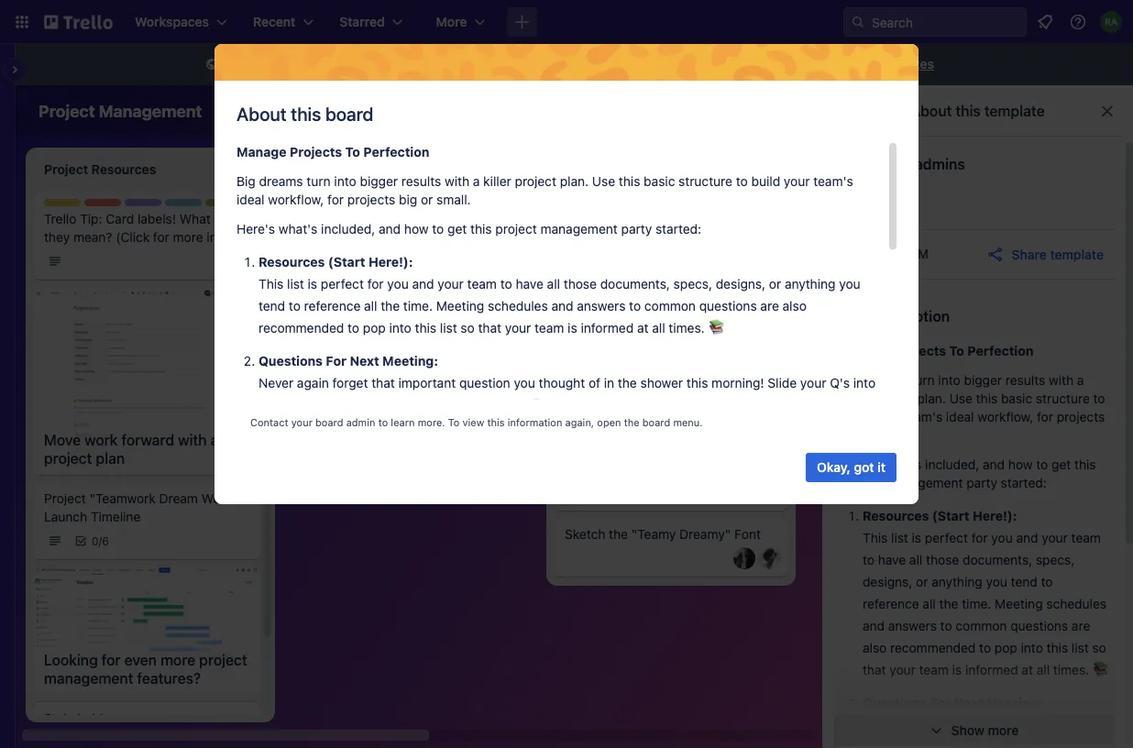 Task type: describe. For each thing, give the bounding box(es) containing it.
of for never again forget that important question you thought of in the showe
[[992, 740, 1004, 748]]

management
[[99, 101, 202, 121]]

flowing. inside questions for next meeting: never again forget that important question you thought of in the shower this morning! slide your q's into this handy list so your team keeps on flowing. 🌊
[[481, 398, 528, 413]]

contact
[[250, 417, 289, 429]]

color: red, title: "priority" element
[[84, 199, 123, 213]]

fix
[[457, 288, 471, 304]]

party for questions for next meeting: never again forget that important question you thought of in the shower this morning! slide your q's into this handy list so your team keeps on flowing. 🌊
[[621, 221, 652, 237]]

big for questions for next meeting: never again forget that important question you thought of in the shower this morning! slide your q's into this handy list so your team keeps on flowing. 🌊
[[237, 174, 256, 189]]

this inside trello tip trello tip: 🌊slide your q's into this handy list so your team keeps on flowing.
[[491, 211, 512, 227]]

recommended for questions for next meeting: never again forget that important question you thought of in the shower this morning! slide your q's into this handy list so your team keeps on flowing. 🌊
[[259, 321, 344, 336]]

trello tip halp
[[165, 200, 230, 213]]

keeps inside questions for next meeting: never again forget that important question you thought of in the shower this morning! slide your q's into this handy list so your team keeps on flowing. 🌊
[[424, 398, 460, 413]]

launch
[[44, 509, 87, 525]]

sm image
[[203, 56, 221, 74]]

document?
[[345, 391, 411, 406]]

edit email drafts link
[[565, 382, 778, 401]]

snag?
[[344, 307, 379, 322]]

my
[[475, 288, 492, 304]]

about for about this template
[[911, 102, 952, 120]]

in for never again forget that important question you thought of in the shower this morning! slide your q's into this handy list so your team keeps on flowing. 🌊
[[604, 376, 615, 391]]

who's
[[565, 248, 600, 263]]

more inside trello tip: card labels! what do they mean? (click for more info)
[[173, 230, 203, 245]]

email
[[591, 384, 623, 399]]

site
[[609, 318, 630, 333]]

get inside the how can i get access to the super secret document?
[[366, 373, 385, 388]]

started: for questions for next meeting: never again forget that important question you thought of in the shower this morning! slide your q's into this handy list so your team keeps on flowing. 🌊
[[656, 221, 702, 237]]

do
[[214, 211, 229, 227]]

show more
[[952, 723, 1019, 738]]

okay, got it
[[817, 460, 886, 475]]

tend for questions for next meeting: never again forget that important question you thought of in the showe
[[1011, 575, 1038, 590]]

times. for questions for next meeting: never again forget that important question you thought of in the shower this morning! slide your q's into this handy list so your team keeps on flowing. 🌊
[[669, 321, 705, 336]]

in for never again forget that important question you thought of in the showe
[[1008, 740, 1018, 748]]

board for board admins
[[870, 155, 912, 173]]

basic for questions for next meeting: never again forget that important question you thought of in the shower this morning! slide your q's into this handy list so your team keeps on flowing. 🌊
[[644, 174, 675, 189]]

results for questions for next meeting: never again forget that important question you thought of in the showe
[[1006, 373, 1046, 388]]

manage for questions for next meeting: never again forget that important question you thought of in the shower this morning! slide your q's into this handy list so your team keeps on flowing. 🌊
[[237, 144, 287, 160]]

on inside trello tip trello tip: 🌊slide your q's into this handy list so your team keeps on flowing.
[[484, 230, 499, 245]]

have for questions for next meeting: never again forget that important question you thought of in the showe
[[878, 553, 906, 568]]

never for never again forget that important question you thought of in the showe
[[863, 718, 898, 733]]

public
[[277, 56, 313, 72]]

documents, for questions for next meeting: never again forget that important question you thought of in the shower this morning! slide your q's into this handy list so your team keeps on flowing. 🌊
[[600, 277, 670, 292]]

tasks
[[565, 230, 596, 245]]

share template
[[1012, 247, 1104, 262]]

project for project management
[[39, 101, 95, 121]]

🌊
[[531, 398, 544, 413]]

results for questions for next meeting: never again forget that important question you thought of in the shower this morning! slide your q's into this handy list so your team keeps on flowing. 🌊
[[402, 174, 441, 189]]

forget for never again forget that important question you thought of in the showe
[[937, 718, 973, 733]]

what
[[180, 211, 211, 227]]

live
[[600, 230, 620, 245]]

more.
[[418, 417, 445, 429]]

party for questions for next meeting: never again forget that important question you thought of in the showe
[[967, 476, 998, 491]]

template
[[221, 106, 266, 118]]

that inside questions for next meeting: never again forget that important question you thought of in the showe
[[976, 718, 999, 733]]

to inside the how can i get access to the super secret document?
[[434, 373, 445, 388]]

info)
[[207, 230, 234, 245]]

share template button
[[986, 245, 1104, 264]]

priority design team
[[84, 200, 193, 213]]

tip for halp
[[198, 200, 214, 213]]

perfect for questions for next meeting: never again forget that important question you thought of in the shower this morning! slide your q's into this handy list so your team keeps on flowing. 🌊
[[321, 277, 364, 292]]

designs, for questions for next meeting: never again forget that important question you thought of in the shower this morning! slide your q's into this handy list so your team keeps on flowing. 🌊
[[716, 277, 766, 292]]

flowing. inside trello tip trello tip: 🌊slide your q's into this handy list so your team keeps on flowing.
[[304, 248, 351, 263]]

perfect for questions for next meeting: never again forget that important question you thought of in the showe
[[925, 531, 968, 546]]

this down it
[[863, 531, 888, 546]]

stakeholders
[[44, 711, 121, 726]]

questions for questions for next meeting: never again forget that important question you thought of in the showe
[[863, 696, 927, 711]]

the inside who's the best person to fix my html snag?
[[345, 288, 365, 304]]

Board name text field
[[29, 96, 211, 126]]

you inside questions for next meeting: never again forget that important question you thought of in the showe
[[918, 740, 939, 748]]

specs, for questions for next meeting: never again forget that important question you thought of in the shower this morning! slide your q's into this handy list so your team keeps on flowing. 🌊
[[674, 277, 713, 292]]

also for questions for next meeting: never again forget that important question you thought of in the shower this morning! slide your q's into this handy list so your team keeps on flowing. 🌊
[[783, 299, 807, 314]]

q's inside trello tip trello tip: 🌊slide your q's into this handy list so your team keeps on flowing.
[[441, 211, 461, 227]]

a for questions for next meeting: never again forget that important question you thought of in the shower this morning! slide your q's into this handy list so your team keeps on flowing. 🌊
[[473, 174, 480, 189]]

about for about this board
[[237, 103, 287, 124]]

to inside here's what's included, and how to get this project management party started:
[[1037, 457, 1049, 472]]

when
[[729, 248, 761, 263]]

recommended for questions for next meeting: never again forget that important question you thought of in the showe
[[891, 641, 976, 656]]

2 color: sky, title: "trello tip" element from the left
[[304, 199, 354, 213]]

questions for questions for next meeting: never again forget that important question you thought of in the shower this morning! slide your q's into this handy list so your team keeps on flowing. 🌊
[[259, 354, 323, 369]]

edit email drafts
[[565, 384, 661, 399]]

(click
[[116, 230, 150, 245]]

0 horizontal spatial color: purple, title: "design team" element
[[125, 199, 193, 213]]

they
[[44, 230, 70, 245]]

bigger for questions for next meeting: never again forget that important question you thought of in the showe
[[964, 373, 1002, 388]]

board button
[[345, 96, 443, 126]]

"teamy
[[632, 527, 676, 542]]

to for questions for next meeting: never again forget that important question you thought of in the shower this morning! slide your q's into this handy list so your team keeps on flowing. 🌊
[[345, 144, 360, 160]]

so inside questions for next meeting: never again forget that important question you thought of in the shower this morning! slide your q's into this handy list so your team keeps on flowing. 🌊
[[344, 398, 358, 413]]

stephen (stephen11674280) image
[[734, 548, 756, 570]]

forget for never again forget that important question you thought of in the shower this morning! slide your q's into this handy list so your team keeps on flowing. 🌊
[[333, 376, 368, 391]]

/
[[99, 535, 102, 548]]

javier (javier85303346) image
[[734, 404, 756, 426]]

trello for trello tip: this is where assigned tasks live so that your team can see who's working on what and when it's due.
[[565, 211, 597, 227]]

trello tip: this is where assigned tasks live so that your team can see who's working on what and when it's due. link
[[565, 210, 778, 283]]

workflow, for questions for next meeting: never again forget that important question you thought of in the showe
[[978, 410, 1034, 425]]

2 vertical spatial chris (chris42642663) image
[[734, 481, 756, 504]]

included, for questions for next meeting: never again forget that important question you thought of in the showe
[[926, 457, 980, 472]]

information
[[508, 417, 563, 429]]

admin
[[346, 417, 376, 429]]

board down secret on the left of the page
[[315, 417, 343, 429]]

manage projects to perfection for questions for next meeting: never again forget that important question you thought of in the showe
[[841, 343, 1034, 359]]

answers for questions for next meeting: never again forget that important question you thought of in the shower this morning! slide your q's into this handy list so your team keeps on flowing. 🌊
[[577, 299, 626, 314]]

due.
[[586, 266, 612, 282]]

who's the best person to fix my html snag? link
[[304, 287, 517, 324]]

1 vertical spatial janelle (janelle549) image
[[759, 548, 781, 570]]

html
[[304, 307, 340, 322]]

2 sketch from the top
[[565, 527, 606, 542]]

thought for never again forget that important question you thought of in the showe
[[942, 740, 989, 748]]

project for project "teamwork dream work" launch timeline
[[44, 491, 86, 506]]

🌊slide
[[366, 211, 408, 227]]

templates
[[874, 56, 934, 72]]

this right sm 'image'
[[225, 56, 250, 72]]

those for questions for next meeting: never again forget that important question you thought of in the shower this morning! slide your q's into this handy list so your team keeps on flowing. 🌊
[[564, 277, 597, 292]]

trello tip: card labels! what do they mean? (click for more info) link
[[44, 210, 249, 247]]

handy inside questions for next meeting: never again forget that important question you thought of in the shower this morning! slide your q's into this handy list so your team keeps on flowing. 🌊
[[284, 398, 320, 413]]

build for questions for next meeting: never again forget that important question you thought of in the shower this morning! slide your q's into this handy list so your team keeps on flowing. 🌊
[[752, 174, 781, 189]]

admins
[[915, 155, 966, 173]]

schedules for questions for next meeting: never again forget that important question you thought of in the shower this morning! slide your q's into this handy list so your team keeps on flowing. 🌊
[[488, 299, 548, 314]]

mean?
[[73, 230, 112, 245]]

work"
[[202, 491, 238, 506]]

board admins
[[870, 155, 966, 173]]

halp
[[205, 200, 230, 213]]

what
[[672, 248, 700, 263]]

a for questions for next meeting: never again forget that important question you thought of in the showe
[[1077, 373, 1084, 388]]

caity (caity) image
[[686, 98, 712, 124]]

with for questions for next meeting: never again forget that important question you thought of in the showe
[[1049, 373, 1074, 388]]

the inside sketch the "teamy dreamy" font link
[[609, 527, 628, 542]]

dreamy"
[[680, 527, 731, 542]]

at for questions for next meeting: never again forget that important question you thought of in the shower this morning! slide your q's into this handy list so your team keeps on flowing. 🌊
[[637, 321, 649, 336]]

1 vertical spatial chris (chris42642663) image
[[759, 404, 781, 426]]

0
[[92, 535, 99, 548]]

it
[[878, 460, 886, 475]]

labels!
[[138, 211, 176, 227]]

resources for questions for next meeting: never again forget that important question you thought of in the showe
[[863, 509, 929, 524]]

schedules for questions for next meeting: never again forget that important question you thought of in the showe
[[1047, 597, 1107, 612]]

0 horizontal spatial brooke (brooke94205718) image
[[662, 98, 688, 124]]

okay,
[[817, 460, 851, 475]]

it's
[[565, 266, 583, 282]]

create board from template link
[[586, 50, 776, 79]]

meeting for questions for next meeting: never again forget that important question you thought of in the showe
[[995, 597, 1043, 612]]

this left who's
[[259, 277, 284, 292]]

trello tip: 🌊slide your q's into this handy list so your team keeps on flowing. link
[[304, 210, 517, 265]]

team inside trello tip trello tip: 🌊slide your q's into this handy list so your team keeps on flowing.
[[412, 230, 442, 245]]

i
[[359, 373, 362, 388]]

tip for trello
[[337, 200, 354, 213]]

tip: inside trello tip trello tip: 🌊slide your q's into this handy list so your team keeps on flowing.
[[340, 211, 363, 227]]

here's what's included, and how to get this project management party started: for questions for next meeting: never again forget that important question you thought of in the shower this morning! slide your q's into this handy list so your team keeps on flowing. 🌊
[[237, 221, 702, 237]]

into inside trello tip trello tip: 🌊slide your q's into this handy list so your team keeps on flowing.
[[465, 211, 487, 227]]

📚 for questions for next meeting: never again forget that important question you thought of in the shower this morning! slide your q's into this handy list so your team keeps on flowing. 🌊
[[708, 321, 721, 336]]

0 horizontal spatial team
[[164, 200, 193, 213]]

1 color: sky, title: "trello tip" element from the left
[[165, 199, 214, 213]]

where
[[668, 211, 704, 227]]

create board or workspace image
[[513, 13, 531, 31]]

board left 'from'
[[641, 56, 676, 72]]

on right anyone
[[438, 56, 453, 72]]

use for questions for next meeting: never again forget that important question you thought of in the shower this morning! slide your q's into this handy list so your team keeps on flowing. 🌊
[[592, 174, 616, 189]]

description
[[870, 308, 950, 325]]

board left menu.
[[643, 417, 671, 429]]

trello tip: this is where assigned tasks live so that your team can see who's working on what and when it's due.
[[565, 211, 776, 282]]

again for never again forget that important question you thought of in the shower this morning! slide your q's into this handy list so your team keeps on flowing. 🌊
[[297, 376, 329, 391]]

are for questions for next meeting: never again forget that important question you thought of in the shower this morning! slide your q's into this handy list so your team keeps on flowing. 🌊
[[761, 299, 779, 314]]

questions for next meeting: never again forget that important question you thought of in the showe
[[863, 696, 1107, 748]]

projects for questions for next meeting: never again forget that important question you thought of in the shower this morning! slide your q's into this handy list so your team keeps on flowing. 🌊
[[347, 192, 396, 207]]

slide
[[768, 376, 797, 391]]

next for questions for next meeting: never again forget that important question you thought of in the shower this morning! slide your q's into this handy list so your team keeps on flowing. 🌊
[[350, 354, 379, 369]]

share
[[1012, 247, 1047, 262]]

dream
[[159, 491, 198, 506]]

structure for questions for next meeting: never again forget that important question you thought of in the showe
[[1036, 391, 1090, 406]]

0 horizontal spatial design
[[125, 200, 161, 213]]

here!): for questions for next meeting: never again forget that important question you thought of in the shower this morning! slide your q's into this handy list so your team keeps on flowing. 🌊
[[369, 255, 413, 270]]

secret
[[304, 391, 342, 406]]

here's for questions for next meeting: never again forget that important question you thought of in the shower this morning! slide your q's into this handy list so your team keeps on flowing. 🌊
[[237, 221, 275, 237]]

is inside trello tip: this is where assigned tasks live so that your team can see who's working on what and when it's due.
[[655, 211, 665, 227]]

use for questions for next meeting: never again forget that important question you thought of in the showe
[[950, 391, 973, 406]]

time. for questions for next meeting: never again forget that important question you thought of in the showe
[[962, 597, 992, 612]]

at for questions for next meeting: never again forget that important question you thought of in the showe
[[1022, 663, 1034, 678]]

card
[[106, 211, 134, 227]]

menu.
[[673, 417, 703, 429]]

how can i get access to the super secret document? link
[[304, 371, 517, 408]]

pop for questions for next meeting: never again forget that important question you thought of in the showe
[[995, 641, 1018, 656]]

tip: for tasks
[[601, 211, 623, 227]]

assigned
[[708, 211, 761, 227]]

big for questions for next meeting: never again forget that important question you thought of in the showe
[[841, 373, 860, 388]]

how can i get access to the super secret document?
[[304, 373, 505, 406]]

perfection for questions for next meeting: never again forget that important question you thought of in the shower this morning! slide your q's into this handy list so your team keeps on flowing. 🌊
[[364, 144, 430, 160]]

explore more templates
[[791, 56, 934, 72]]

basic for questions for next meeting: never again forget that important question you thought of in the showe
[[1002, 391, 1033, 406]]

so inside trello tip trello tip: 🌊slide your q's into this handy list so your team keeps on flowing.
[[365, 230, 379, 245]]

back to home image
[[44, 7, 113, 37]]

can inside the how can i get access to the super secret document?
[[334, 373, 356, 388]]

trello for trello tip trello tip: 🌊slide your q's into this handy list so your team keeps on flowing.
[[304, 200, 334, 213]]

color: yellow, title: "copy request" element
[[44, 199, 81, 206]]

open
[[597, 417, 621, 429]]

get for questions for next meeting: never again forget that important question you thought of in the shower this morning! slide your q's into this handy list so your team keeps on flowing. 🌊
[[448, 221, 467, 237]]

reference for questions for next meeting: never again forget that important question you thought of in the showe
[[863, 597, 920, 612]]

trello tip: card labels! what do they mean? (click for more info)
[[44, 211, 234, 245]]

questions for questions for next meeting: never again forget that important question you thought of in the shower this morning! slide your q's into this handy list so your team keeps on flowing. 🌊
[[700, 299, 757, 314]]

0 vertical spatial chris (chris42642663) image
[[710, 98, 736, 124]]



Task type: vqa. For each thing, say whether or not it's contained in the screenshot.
Custom Fields
no



Task type: locate. For each thing, give the bounding box(es) containing it.
big dreams turn into bigger results with a killer project plan. use this basic structure to build your team's ideal workflow, for projects big or small. for questions for next meeting: never again forget that important question you thought of in the showe
[[841, 373, 1106, 443]]

0 vertical spatial never
[[259, 376, 294, 391]]

manage down template
[[237, 144, 287, 160]]

1 horizontal spatial to
[[448, 417, 460, 429]]

who's
[[304, 288, 342, 304]]

manage
[[237, 144, 287, 160], [841, 343, 891, 359]]

handy down "how"
[[284, 398, 320, 413]]

in inside questions for next meeting: never again forget that important question you thought of in the showe
[[1008, 740, 1018, 748]]

0 vertical spatial are
[[761, 299, 779, 314]]

1 vertical spatial projects
[[1057, 410, 1105, 425]]

0 horizontal spatial use
[[592, 174, 616, 189]]

1 tip: from the left
[[80, 211, 102, 227]]

plan.
[[560, 174, 589, 189], [918, 391, 946, 406]]

explore
[[791, 56, 836, 72]]

of down show more
[[992, 740, 1004, 748]]

of right edit
[[589, 376, 601, 391]]

0 notifications image
[[1035, 11, 1057, 33]]

board inside board button
[[376, 103, 412, 118]]

here!): for questions for next meeting: never again forget that important question you thought of in the showe
[[973, 509, 1018, 524]]

big dreams turn into bigger results with a killer project plan. use this basic structure to build your team's ideal workflow, for projects big or small.
[[237, 174, 854, 207], [841, 373, 1106, 443]]

time. for questions for next meeting: never again forget that important question you thought of in the shower this morning! slide your q's into this handy list so your team keeps on flowing. 🌊
[[403, 299, 433, 314]]

1 horizontal spatial more
[[840, 56, 871, 72]]

small. for questions for next meeting: never again forget that important question you thought of in the showe
[[879, 428, 913, 443]]

thought
[[539, 376, 585, 391], [942, 740, 989, 748]]

again left "show"
[[901, 718, 933, 733]]

project inside project "teamwork dream work" launch timeline
[[44, 491, 86, 506]]

that
[[641, 230, 664, 245], [478, 321, 502, 336], [372, 376, 395, 391], [863, 663, 886, 678], [976, 718, 999, 733]]

big
[[237, 174, 256, 189], [841, 373, 860, 388]]

never inside questions for next meeting: never again forget that important question you thought of in the showe
[[863, 718, 898, 733]]

internet
[[479, 56, 525, 72]]

todd (todd05497623) image
[[759, 338, 781, 360]]

meeting: up show more
[[987, 696, 1043, 711]]

question for never again forget that important question you thought of in the shower this morning! slide your q's into this handy list so your team keeps on flowing. 🌊
[[459, 376, 511, 391]]

can inside trello tip: this is where assigned tasks live so that your team can see who's working on what and when it's due.
[[730, 230, 751, 245]]

q's inside questions for next meeting: never again forget that important question you thought of in the shower this morning! slide your q's into this handy list so your team keeps on flowing. 🌊
[[830, 376, 850, 391]]

resources up who's
[[259, 255, 325, 270]]

1 vertical spatial more
[[173, 230, 203, 245]]

meeting: for questions for next meeting: never again forget that important question you thought of in the showe
[[987, 696, 1043, 711]]

0 horizontal spatial for
[[326, 354, 347, 369]]

included, up who's
[[321, 221, 375, 237]]

started: for questions for next meeting: never again forget that important question you thought of in the showe
[[1001, 476, 1047, 491]]

1 horizontal spatial documents,
[[963, 553, 1033, 568]]

with for questions for next meeting: never again forget that important question you thought of in the shower this morning! slide your q's into this handy list so your team keeps on flowing. 🌊
[[445, 174, 470, 189]]

more
[[840, 56, 871, 72], [173, 230, 203, 245], [988, 723, 1019, 738]]

board right star or unstar board icon
[[325, 103, 374, 124]]

1 horizontal spatial q's
[[830, 376, 850, 391]]

contact your board admin to learn more. to view this information again, open the board menu.
[[250, 417, 703, 429]]

how
[[404, 221, 429, 237], [1009, 457, 1033, 472]]

0 horizontal spatial pop
[[363, 321, 386, 336]]

team left banner
[[605, 306, 633, 319]]

what's up who's
[[279, 221, 318, 237]]

are
[[761, 299, 779, 314], [1072, 619, 1091, 634]]

at
[[637, 321, 649, 336], [1022, 663, 1034, 678]]

the inside questions for next meeting: never again forget that important question you thought of in the showe
[[1022, 740, 1041, 748]]

ideal for questions for next meeting: never again forget that important question you thought of in the shower this morning! slide your q's into this handy list so your team keeps on flowing. 🌊
[[237, 192, 265, 207]]

1 vertical spatial handy
[[284, 398, 320, 413]]

1 horizontal spatial in
[[1008, 740, 1018, 748]]

1 vertical spatial plan.
[[918, 391, 946, 406]]

(start for questions for next meeting: never again forget that important question you thought of in the shower this morning! slide your q's into this handy list so your team keeps on flowing. 🌊
[[328, 255, 365, 270]]

2 tip from the left
[[337, 200, 354, 213]]

how
[[304, 373, 331, 388]]

perfection for questions for next meeting: never again forget that important question you thought of in the showe
[[968, 343, 1034, 359]]

0 vertical spatial janelle (janelle549) image
[[734, 98, 759, 124]]

questions up show more button
[[863, 696, 927, 711]]

shower
[[641, 376, 683, 391]]

thought down "show"
[[942, 740, 989, 748]]

1 vertical spatial design
[[565, 306, 602, 319]]

1 vertical spatial turn
[[911, 373, 935, 388]]

1 horizontal spatial meeting
[[995, 597, 1043, 612]]

important right "show"
[[1003, 718, 1060, 733]]

killer for questions for next meeting: never again forget that important question you thought of in the showe
[[841, 391, 869, 406]]

turn down description
[[911, 373, 935, 388]]

ideal for questions for next meeting: never again forget that important question you thought of in the showe
[[946, 410, 974, 425]]

copy.
[[543, 56, 575, 72]]

informed down the due.
[[581, 321, 634, 336]]

never up contact
[[259, 376, 294, 391]]

public image
[[319, 104, 334, 118]]

what's inside here's what's included, and how to get this project management party started:
[[883, 457, 922, 472]]

tend for questions for next meeting: never again forget that important question you thought of in the shower this morning! slide your q's into this handy list so your team keeps on flowing. 🌊
[[259, 299, 285, 314]]

1 horizontal spatial management
[[886, 476, 963, 491]]

tip inside trello tip trello tip: 🌊slide your q's into this handy list so your team keeps on flowing.
[[337, 200, 354, 213]]

plan. for questions for next meeting: never again forget that important question you thought of in the shower this morning! slide your q's into this handy list so your team keeps on flowing. 🌊
[[560, 174, 589, 189]]

team's
[[814, 174, 854, 189], [903, 410, 943, 425]]

1 vertical spatial time.
[[962, 597, 992, 612]]

handy inside trello tip trello tip: 🌊slide your q's into this handy list so your team keeps on flowing.
[[304, 230, 341, 245]]

meeting for questions for next meeting: never again forget that important question you thought of in the shower this morning! slide your q's into this handy list so your team keeps on flowing. 🌊
[[436, 299, 484, 314]]

star or unstar board image
[[286, 104, 301, 118]]

project left management
[[39, 101, 95, 121]]

1 vertical spatial projects
[[894, 343, 947, 359]]

handy up who's
[[304, 230, 341, 245]]

important for never again forget that important question you thought of in the showe
[[1003, 718, 1060, 733]]

on inside questions for next meeting: never again forget that important question you thought of in the shower this morning! slide your q's into this handy list so your team keeps on flowing. 🌊
[[463, 398, 478, 413]]

more right explore
[[840, 56, 871, 72]]

big dreams turn into bigger results with a killer project plan. use this basic structure to build your team's ideal workflow, for projects big or small. for questions for next meeting: never again forget that important question you thought of in the shower this morning! slide your q's into this handy list so your team keeps on flowing. 🌊
[[237, 174, 854, 207]]

build up assigned
[[752, 174, 781, 189]]

for for questions for next meeting: never again forget that important question you thought of in the showe
[[930, 696, 951, 711]]

killer for questions for next meeting: never again forget that important question you thought of in the shower this morning! slide your q's into this handy list so your team keeps on flowing. 🌊
[[484, 174, 512, 189]]

questions up "how"
[[259, 354, 323, 369]]

chris (chris42642663) image up font
[[734, 481, 756, 504]]

and inside trello tip: this is where assigned tasks live so that your team can see who's working on what and when it's due.
[[704, 248, 726, 263]]

flowing. up who's
[[304, 248, 351, 263]]

about this board
[[237, 103, 374, 124]]

tip: inside trello tip: this is where assigned tasks live so that your team can see who's working on what and when it's due.
[[601, 211, 623, 227]]

template inside button
[[1051, 247, 1104, 262]]

project inside board name text box
[[39, 101, 95, 121]]

designs, for questions for next meeting: never again forget that important question you thought of in the showe
[[863, 575, 913, 590]]

0 vertical spatial more
[[840, 56, 871, 72]]

design inside design team sketch site banner
[[565, 306, 602, 319]]

0 vertical spatial build
[[752, 174, 781, 189]]

0 horizontal spatial q's
[[441, 211, 461, 227]]

meeting: inside questions for next meeting: never again forget that important question you thought of in the showe
[[987, 696, 1043, 711]]

0 vertical spatial can
[[730, 230, 751, 245]]

for up "how"
[[326, 354, 347, 369]]

javier (javier85303346) image
[[758, 98, 783, 124]]

turn down about this board on the top of the page
[[307, 174, 331, 189]]

projects for questions for next meeting: never again forget that important question you thought of in the showe
[[1057, 410, 1105, 425]]

for up show more button
[[930, 696, 951, 711]]

sketch left site
[[565, 318, 606, 333]]

recommended up "show"
[[891, 641, 976, 656]]

big up okay, got it
[[841, 428, 859, 443]]

0 horizontal spatial resources
[[259, 255, 325, 270]]

1 horizontal spatial manage projects to perfection
[[841, 343, 1034, 359]]

list
[[344, 230, 361, 245], [287, 277, 304, 292], [440, 321, 457, 336], [323, 398, 341, 413], [892, 531, 909, 546], [1072, 641, 1089, 656]]

1 tip from the left
[[198, 200, 214, 213]]

create
[[597, 56, 637, 72]]

1 vertical spatial specs,
[[1036, 553, 1075, 568]]

team inside trello tip: this is where assigned tasks live so that your team can see who's working on what and when it's due.
[[697, 230, 727, 245]]

build for questions for next meeting: never again forget that important question you thought of in the showe
[[841, 410, 870, 425]]

0 vertical spatial documents,
[[600, 277, 670, 292]]

anything for questions for next meeting: never again forget that important question you thought of in the showe
[[932, 575, 983, 590]]

project "teamwork dream work" launch timeline link
[[44, 490, 249, 526]]

thought inside questions for next meeting: never again forget that important question you thought of in the shower this morning! slide your q's into this handy list so your team keeps on flowing. 🌊
[[539, 376, 585, 391]]

more inside show more button
[[988, 723, 1019, 738]]

1 vertical spatial flowing.
[[481, 398, 528, 413]]

color: lime, title: "halp" element
[[205, 199, 242, 213]]

included, right it
[[926, 457, 980, 472]]

resources down it
[[863, 509, 929, 524]]

1 vertical spatial documents,
[[963, 553, 1033, 568]]

for inside trello tip: card labels! what do they mean? (click for more info)
[[153, 230, 170, 245]]

recommended down who's
[[259, 321, 344, 336]]

here's
[[237, 221, 275, 237], [841, 457, 880, 472]]

next inside questions for next meeting: never again forget that important question you thought of in the showe
[[954, 696, 984, 711]]

0 horizontal spatial manage projects to perfection
[[237, 144, 430, 160]]

tip: inside trello tip: card labels! what do they mean? (click for more info)
[[80, 211, 102, 227]]

so inside trello tip: this is where assigned tasks live so that your team can see who's working on what and when it's due.
[[623, 230, 637, 245]]

forget inside questions for next meeting: never again forget that important question you thought of in the showe
[[937, 718, 973, 733]]

janelle (janelle549) image right caity (caity) icon
[[734, 98, 759, 124]]

reference
[[304, 299, 361, 314], [863, 597, 920, 612]]

0 horizontal spatial what's
[[279, 221, 318, 237]]

1 horizontal spatial color: purple, title: "design team" element
[[565, 305, 633, 319]]

0 horizontal spatial killer
[[484, 174, 512, 189]]

pop down "best"
[[363, 321, 386, 336]]

0 vertical spatial reference
[[304, 299, 361, 314]]

0 horizontal spatial plan.
[[560, 174, 589, 189]]

more for show
[[988, 723, 1019, 738]]

list inside trello tip trello tip: 🌊slide your q's into this handy list so your team keeps on flowing.
[[344, 230, 361, 245]]

explore more templates link
[[780, 50, 945, 79]]

resources (start here!): this list is perfect for you and your team to have all those documents, specs, designs, or anything you tend to reference all the time. meeting schedules and answers to common questions are also recommended to pop into this list so that your team is informed at all times. 📚
[[259, 255, 861, 336], [863, 509, 1107, 678]]

team's for questions for next meeting: never again forget that important question you thought of in the shower this morning! slide your q's into this handy list so your team keeps on flowing. 🌊
[[814, 174, 854, 189]]

0 horizontal spatial important
[[399, 376, 456, 391]]

1 vertical spatial killer
[[841, 391, 869, 406]]

0 horizontal spatial informed
[[581, 321, 634, 336]]

0 vertical spatial projects
[[347, 192, 396, 207]]

never left "show"
[[863, 718, 898, 733]]

view
[[463, 417, 484, 429]]

important up more.
[[399, 376, 456, 391]]

never inside questions for next meeting: never again forget that important question you thought of in the shower this morning! slide your q's into this handy list so your team keeps on flowing. 🌊
[[259, 376, 294, 391]]

big up color: lime, title: "halp" element
[[237, 174, 256, 189]]

tip:
[[80, 211, 102, 227], [340, 211, 363, 227], [601, 211, 623, 227]]

flowing. down super
[[481, 398, 528, 413]]

use
[[592, 174, 616, 189], [950, 391, 973, 406]]

into inside questions for next meeting: never again forget that important question you thought of in the shower this morning! slide your q's into this handy list so your team keeps on flowing. 🌊
[[854, 376, 876, 391]]

list inside questions for next meeting: never again forget that important question you thought of in the shower this morning! slide your q's into this handy list so your team keeps on flowing. 🌊
[[323, 398, 341, 413]]

0 horizontal spatial more
[[173, 230, 203, 245]]

about down "public"
[[237, 103, 287, 124]]

how inside here's what's included, and how to get this project management party started:
[[1009, 457, 1033, 472]]

meeting: inside questions for next meeting: never again forget that important question you thought of in the shower this morning! slide your q's into this handy list so your team keeps on flowing. 🌊
[[383, 354, 438, 369]]

primary element
[[0, 0, 1134, 44]]

working
[[603, 248, 650, 263]]

brooke (brooke94205718) image down the create board from template link
[[662, 98, 688, 124]]

team inside design team sketch site banner
[[605, 306, 633, 319]]

to down description
[[950, 343, 965, 359]]

about this template
[[911, 102, 1045, 120]]

sketch inside design team sketch site banner
[[565, 318, 606, 333]]

0 vertical spatial big dreams turn into bigger results with a killer project plan. use this basic structure to build your team's ideal workflow, for projects big or small.
[[237, 174, 854, 207]]

this inside trello tip: this is where assigned tasks live so that your team can see who's working on what and when it's due.
[[627, 211, 652, 227]]

and
[[379, 221, 401, 237], [704, 248, 726, 263], [412, 277, 434, 292], [552, 299, 574, 314], [983, 457, 1005, 472], [1017, 531, 1039, 546], [863, 619, 885, 634]]

this
[[225, 56, 250, 72], [627, 211, 652, 227], [259, 277, 284, 292], [863, 531, 888, 546]]

0 vertical spatial again
[[297, 376, 329, 391]]

those for questions for next meeting: never again forget that important question you thought of in the showe
[[926, 553, 960, 568]]

see
[[755, 230, 776, 245]]

board
[[376, 103, 412, 118], [870, 155, 912, 173]]

0 horizontal spatial in
[[604, 376, 615, 391]]

schedules
[[488, 299, 548, 314], [1047, 597, 1107, 612]]

common for questions for next meeting: never again forget that important question you thought of in the showe
[[956, 619, 1007, 634]]

again inside questions for next meeting: never again forget that important question you thought of in the showe
[[901, 718, 933, 733]]

manage for questions for next meeting: never again forget that important question you thought of in the showe
[[841, 343, 891, 359]]

in inside questions for next meeting: never again forget that important question you thought of in the shower this morning! slide your q's into this handy list so your team keeps on flowing. 🌊
[[604, 376, 615, 391]]

on left what
[[653, 248, 668, 263]]

1 horizontal spatial team's
[[903, 410, 943, 425]]

1 horizontal spatial results
[[1006, 373, 1046, 388]]

1 horizontal spatial reference
[[863, 597, 920, 612]]

manage projects to perfection down public image
[[237, 144, 430, 160]]

pop up questions for next meeting: never again forget that important question you thought of in the showe
[[995, 641, 1018, 656]]

meeting: up 'access'
[[383, 354, 438, 369]]

also for questions for next meeting: never again forget that important question you thought of in the showe
[[863, 641, 887, 656]]

your inside trello tip: this is where assigned tasks live so that your team can see who's working on what and when it's due.
[[667, 230, 694, 245]]

1 horizontal spatial dreams
[[864, 373, 908, 388]]

0 horizontal spatial to
[[345, 144, 360, 160]]

0 vertical spatial a
[[266, 56, 273, 72]]

are for questions for next meeting: never again forget that important question you thought of in the showe
[[1072, 619, 1091, 634]]

meeting: for questions for next meeting: never again forget that important question you thought of in the shower this morning! slide your q's into this handy list so your team keeps on flowing. 🌊
[[383, 354, 438, 369]]

show
[[952, 723, 985, 738]]

documents, for questions for next meeting: never again forget that important question you thought of in the showe
[[963, 553, 1033, 568]]

1 horizontal spatial 📚
[[1093, 663, 1106, 678]]

color: sky, title: "trello tip" element
[[165, 199, 214, 213], [304, 199, 354, 213]]

question
[[459, 376, 511, 391], [863, 740, 914, 748]]

search image
[[851, 15, 866, 29]]

can up when
[[730, 230, 751, 245]]

0 vertical spatial basic
[[644, 174, 675, 189]]

0 horizontal spatial results
[[402, 174, 441, 189]]

project inside here's what's included, and how to get this project management party started:
[[841, 476, 883, 491]]

q's right slide
[[830, 376, 850, 391]]

turn for questions for next meeting: never again forget that important question you thought of in the showe
[[911, 373, 935, 388]]

projects down about this board on the top of the page
[[290, 144, 342, 160]]

turn for questions for next meeting: never again forget that important question you thought of in the shower this morning! slide your q's into this handy list so your team keeps on flowing. 🌊
[[307, 174, 331, 189]]

0 horizontal spatial with
[[445, 174, 470, 189]]

trello
[[165, 200, 195, 213], [304, 200, 334, 213], [44, 211, 77, 227], [304, 211, 337, 227], [565, 211, 597, 227]]

chris (chris42642663) image
[[710, 98, 736, 124], [759, 404, 781, 426], [734, 481, 756, 504]]

more for explore
[[840, 56, 871, 72]]

team left the halp
[[164, 200, 193, 213]]

more down what
[[173, 230, 203, 245]]

management
[[541, 221, 618, 237], [886, 476, 963, 491]]

1 vertical spatial manage projects to perfection
[[841, 343, 1034, 359]]

0 horizontal spatial basic
[[644, 174, 675, 189]]

question inside questions for next meeting: never again forget that important question you thought of in the showe
[[863, 740, 914, 748]]

important inside questions for next meeting: never again forget that important question you thought of in the shower this morning! slide your q's into this handy list so your team keeps on flowing. 🌊
[[399, 376, 456, 391]]

big for questions for next meeting: never again forget that important question you thought of in the showe
[[841, 428, 859, 443]]

tip: up mean?
[[80, 211, 102, 227]]

to for questions for next meeting: never again forget that important question you thought of in the showe
[[950, 343, 965, 359]]

0 horizontal spatial management
[[541, 221, 618, 237]]

designs,
[[716, 277, 766, 292], [863, 575, 913, 590]]

more inside explore more templates link
[[840, 56, 871, 72]]

0 vertical spatial started:
[[656, 221, 702, 237]]

1 horizontal spatial next
[[954, 696, 984, 711]]

chris (chris42642663) image right javier (javier85303346) icon
[[759, 404, 781, 426]]

in
[[604, 376, 615, 391], [1008, 740, 1018, 748]]

team inside questions for next meeting: never again forget that important question you thought of in the shower this morning! slide your q's into this handy list so your team keeps on flowing. 🌊
[[391, 398, 421, 413]]

board for board
[[376, 103, 412, 118]]

build up okay, got it
[[841, 410, 870, 425]]

person
[[397, 288, 438, 304]]

for for questions for next meeting: never again forget that important question you thought of in the shower this morning! slide your q's into this handy list so your team keeps on flowing. 🌊
[[326, 354, 347, 369]]

resources (start here!): this list is perfect for you and your team to have all those documents, specs, designs, or anything you tend to reference all the time. meeting schedules and answers to common questions are also recommended to pop into this list so that your team is informed at all times. 📚 for questions for next meeting: never again forget that important question you thought of in the showe
[[863, 509, 1107, 678]]

trello inside trello tip: this is where assigned tasks live so that your team can see who's working on what and when it's due.
[[565, 211, 597, 227]]

projects for questions for next meeting: never again forget that important question you thought of in the showe
[[894, 343, 947, 359]]

at up questions for next meeting: never again forget that important question you thought of in the showe
[[1022, 663, 1034, 678]]

projects down description
[[894, 343, 947, 359]]

0 vertical spatial q's
[[441, 211, 461, 227]]

0 horizontal spatial perfect
[[321, 277, 364, 292]]

1 vertical spatial basic
[[1002, 391, 1033, 406]]

the inside questions for next meeting: never again forget that important question you thought of in the shower this morning! slide your q's into this handy list so your team keeps on flowing. 🌊
[[618, 376, 637, 391]]

1 horizontal spatial important
[[1003, 718, 1060, 733]]

question inside questions for next meeting: never again forget that important question you thought of in the shower this morning! slide your q's into this handy list so your team keeps on flowing. 🌊
[[459, 376, 511, 391]]

on up my
[[484, 230, 499, 245]]

2 horizontal spatial a
[[1077, 373, 1084, 388]]

plan. up tasks
[[560, 174, 589, 189]]

this
[[956, 102, 981, 120], [291, 103, 321, 124], [619, 174, 641, 189], [491, 211, 512, 227], [471, 221, 492, 237], [415, 321, 437, 336], [687, 376, 708, 391], [976, 391, 998, 406], [259, 398, 280, 413], [487, 417, 505, 429], [1075, 457, 1096, 472], [1047, 641, 1069, 656]]

janelle (janelle549) image
[[734, 98, 759, 124], [759, 548, 781, 570]]

📚
[[708, 321, 721, 336], [1093, 663, 1106, 678]]

"teamwork
[[89, 491, 156, 506]]

resources (start here!): this list is perfect for you and your team to have all those documents, specs, designs, or anything you tend to reference all the time. meeting schedules and answers to common questions are also recommended to pop into this list so that your team is informed at all times. 📚 for questions for next meeting: never again forget that important question you thought of in the shower this morning! slide your q's into this handy list so your team keeps on flowing. 🌊
[[259, 255, 861, 336]]

1 horizontal spatial structure
[[1036, 391, 1090, 406]]

of inside questions for next meeting: never again forget that important question you thought of in the showe
[[992, 740, 1004, 748]]

killer
[[484, 174, 512, 189], [841, 391, 869, 406]]

0 horizontal spatial bigger
[[360, 174, 398, 189]]

specs,
[[674, 277, 713, 292], [1036, 553, 1075, 568]]

your
[[784, 174, 810, 189], [412, 211, 438, 227], [382, 230, 409, 245], [667, 230, 694, 245], [438, 277, 464, 292], [505, 321, 531, 336], [801, 376, 827, 391], [362, 398, 388, 413], [873, 410, 900, 425], [291, 417, 313, 429], [1042, 531, 1068, 546], [890, 663, 916, 678]]

this is a public template for anyone on the internet to copy.
[[225, 56, 575, 72]]

that inside trello tip: this is where assigned tasks live so that your team can see who's working on what and when it's due.
[[641, 230, 664, 245]]

0 horizontal spatial reference
[[304, 299, 361, 314]]

management inside here's what's included, and how to get this project management party started:
[[886, 476, 963, 491]]

0 / 6
[[92, 535, 109, 548]]

2 tip: from the left
[[340, 211, 363, 227]]

the inside the how can i get access to the super secret document?
[[449, 373, 468, 388]]

never
[[259, 376, 294, 391], [863, 718, 898, 733]]

1 horizontal spatial have
[[878, 553, 906, 568]]

1 horizontal spatial also
[[863, 641, 887, 656]]

to down board button
[[345, 144, 360, 160]]

keeps up fix
[[445, 230, 480, 245]]

0 horizontal spatial about
[[237, 103, 287, 124]]

trello for trello tip: card labels! what do they mean? (click for more info)
[[44, 211, 77, 227]]

what's
[[279, 221, 318, 237], [883, 457, 922, 472]]

here's what's included, and how to get this project management party started: for questions for next meeting: never again forget that important question you thought of in the showe
[[841, 457, 1096, 491]]

ruby anderson (rubyanderson7) image
[[1101, 11, 1123, 33]]

0 horizontal spatial structure
[[679, 174, 733, 189]]

of inside questions for next meeting: never again forget that important question you thought of in the shower this morning! slide your q's into this handy list so your team keeps on flowing. 🌊
[[589, 376, 601, 391]]

keeps up more.
[[424, 398, 460, 413]]

project up launch
[[44, 491, 86, 506]]

0 horizontal spatial those
[[564, 277, 597, 292]]

plan. for questions for next meeting: never again forget that important question you thought of in the showe
[[918, 391, 946, 406]]

brooke (brooke94205718) image up font
[[759, 481, 781, 504]]

here's inside here's what's included, and how to get this project management party started:
[[841, 457, 880, 472]]

board down this is a public template for anyone on the internet to copy.
[[376, 103, 412, 118]]

0 horizontal spatial team's
[[814, 174, 854, 189]]

1 vertical spatial in
[[1008, 740, 1018, 748]]

access
[[389, 373, 430, 388]]

brooke (brooke94205718) image
[[662, 98, 688, 124], [759, 481, 781, 504]]

informed for questions for next meeting: never again forget that important question you thought of in the shower this morning! slide your q's into this handy list so your team keeps on flowing. 🌊
[[581, 321, 634, 336]]

1 horizontal spatial what's
[[883, 457, 922, 472]]

trello for trello tip halp
[[165, 200, 195, 213]]

2 horizontal spatial get
[[1052, 457, 1071, 472]]

small. up trello tip: 🌊slide your q's into this handy list so your team keeps on flowing. link
[[437, 192, 471, 207]]

next inside questions for next meeting: never again forget that important question you thought of in the shower this morning! slide your q's into this handy list so your team keeps on flowing. 🌊
[[350, 354, 379, 369]]

1 horizontal spatial design
[[565, 306, 602, 319]]

meeting
[[436, 299, 484, 314], [995, 597, 1043, 612]]

next up "show"
[[954, 696, 984, 711]]

from
[[680, 56, 708, 72]]

recommended
[[259, 321, 344, 336], [891, 641, 976, 656]]

big right slide
[[841, 373, 860, 388]]

more right "show"
[[988, 723, 1019, 738]]

again up secret on the left of the page
[[297, 376, 329, 391]]

next up i at left
[[350, 354, 379, 369]]

1 vertical spatial times.
[[1054, 663, 1090, 678]]

projects for questions for next meeting: never again forget that important question you thought of in the shower this morning! slide your q's into this handy list so your team keeps on flowing. 🌊
[[290, 144, 342, 160]]

in down show more
[[1008, 740, 1018, 748]]

for
[[372, 56, 388, 72], [328, 192, 344, 207], [153, 230, 170, 245], [368, 277, 384, 292], [1037, 410, 1054, 425], [972, 531, 988, 546]]

q's right 🌊slide
[[441, 211, 461, 227]]

0 vertical spatial color: purple, title: "design team" element
[[125, 199, 193, 213]]

1 vertical spatial keeps
[[424, 398, 460, 413]]

trello tip trello tip: 🌊slide your q's into this handy list so your team keeps on flowing.
[[304, 200, 512, 263]]

0 vertical spatial pop
[[363, 321, 386, 336]]

pop
[[363, 321, 386, 336], [995, 641, 1018, 656]]

projects
[[347, 192, 396, 207], [1057, 410, 1105, 425]]

0 horizontal spatial at
[[637, 321, 649, 336]]

janelle (janelle549) image right stephen (stephen11674280) image
[[759, 548, 781, 570]]

can left i at left
[[334, 373, 356, 388]]

have for questions for next meeting: never again forget that important question you thought of in the shower this morning! slide your q's into this handy list so your team keeps on flowing. 🌊
[[516, 277, 544, 292]]

thought inside questions for next meeting: never again forget that important question you thought of in the showe
[[942, 740, 989, 748]]

resources for questions for next meeting: never again forget that important question you thought of in the shower this morning! slide your q's into this handy list so your team keeps on flowing. 🌊
[[259, 255, 325, 270]]

1 horizontal spatial tip:
[[340, 211, 363, 227]]

dreams down description
[[864, 373, 908, 388]]

forget inside questions for next meeting: never again forget that important question you thought of in the shower this morning! slide your q's into this handy list so your team keeps on flowing. 🌊
[[333, 376, 368, 391]]

informed
[[581, 321, 634, 336], [966, 663, 1019, 678]]

all
[[547, 277, 560, 292], [364, 299, 377, 314], [652, 321, 665, 336], [910, 553, 923, 568], [923, 597, 936, 612], [1037, 663, 1050, 678]]

0 horizontal spatial forget
[[333, 376, 368, 391]]

1 horizontal spatial here!):
[[973, 509, 1018, 524]]

big for questions for next meeting: never again forget that important question you thought of in the shower this morning! slide your q's into this handy list so your team keeps on flowing. 🌊
[[399, 192, 417, 207]]

what's for questions for next meeting: never again forget that important question you thought of in the showe
[[883, 457, 922, 472]]

q's
[[441, 211, 461, 227], [830, 376, 850, 391]]

sketch left "teamy
[[565, 527, 606, 542]]

here's for questions for next meeting: never again forget that important question you thought of in the showe
[[841, 457, 880, 472]]

3 tip: from the left
[[601, 211, 623, 227]]

to inside who's the best person to fix my html snag?
[[442, 288, 454, 304]]

you inside questions for next meeting: never again forget that important question you thought of in the shower this morning! slide your q's into this handy list so your team keeps on flowing. 🌊
[[514, 376, 535, 391]]

perfection
[[364, 144, 430, 160], [968, 343, 1034, 359]]

on up view
[[463, 398, 478, 413]]

big up 🌊slide
[[399, 192, 417, 207]]

0 vertical spatial in
[[604, 376, 615, 391]]

small. up it
[[879, 428, 913, 443]]

tip: left 🌊slide
[[340, 211, 363, 227]]

1 horizontal spatial projects
[[1057, 410, 1105, 425]]

0 vertical spatial for
[[326, 354, 347, 369]]

0 horizontal spatial also
[[783, 299, 807, 314]]

structure for questions for next meeting: never again forget that important question you thought of in the shower this morning! slide your q's into this handy list so your team keeps on flowing. 🌊
[[679, 174, 733, 189]]

to left view
[[448, 417, 460, 429]]

times. for questions for next meeting: never again forget that important question you thought of in the showe
[[1054, 663, 1090, 678]]

on
[[438, 56, 453, 72], [484, 230, 499, 245], [653, 248, 668, 263], [463, 398, 478, 413]]

again for never again forget that important question you thought of in the showe
[[901, 718, 933, 733]]

font
[[735, 527, 761, 542]]

for inside questions for next meeting: never again forget that important question you thought of in the showe
[[930, 696, 951, 711]]

manage projects to perfection
[[237, 144, 430, 160], [841, 343, 1034, 359]]

chris (chris42642663) image left javier (javier85303346) image
[[710, 98, 736, 124]]

at right site
[[637, 321, 649, 336]]

about up 'admins'
[[911, 102, 952, 120]]

important inside questions for next meeting: never again forget that important question you thought of in the showe
[[1003, 718, 1060, 733]]

morning!
[[712, 376, 765, 391]]

1 horizontal spatial questions
[[1011, 619, 1069, 634]]

team's for questions for next meeting: never again forget that important question you thought of in the showe
[[903, 410, 943, 425]]

on inside trello tip: this is where assigned tasks live so that your team can see who's working on what and when it's due.
[[653, 248, 668, 263]]

reference for questions for next meeting: never again forget that important question you thought of in the shower this morning! slide your q's into this handy list so your team keeps on flowing. 🌊
[[304, 299, 361, 314]]

turn
[[307, 174, 331, 189], [911, 373, 935, 388]]

open information menu image
[[1069, 13, 1088, 31]]

tip: up live
[[601, 211, 623, 227]]

specs, for questions for next meeting: never again forget that important question you thought of in the showe
[[1036, 553, 1075, 568]]

dreams for questions for next meeting: never again forget that important question you thought of in the showe
[[864, 373, 908, 388]]

again inside questions for next meeting: never again forget that important question you thought of in the shower this morning! slide your q's into this handy list so your team keeps on flowing. 🌊
[[297, 376, 329, 391]]

that inside questions for next meeting: never again forget that important question you thought of in the shower this morning! slide your q's into this handy list so your team keeps on flowing. 🌊
[[372, 376, 395, 391]]

small. for questions for next meeting: never again forget that important question you thought of in the shower this morning! slide your q's into this handy list so your team keeps on flowing. 🌊
[[437, 192, 471, 207]]

1 sketch from the top
[[565, 318, 606, 333]]

small.
[[437, 192, 471, 207], [879, 428, 913, 443]]

questions inside questions for next meeting: never again forget that important question you thought of in the showe
[[863, 696, 927, 711]]

dreams for questions for next meeting: never again forget that important question you thought of in the shower this morning! slide your q's into this handy list so your team keeps on flowing. 🌊
[[259, 174, 303, 189]]

bigger for questions for next meeting: never again forget that important question you thought of in the shower this morning! slide your q's into this handy list so your team keeps on flowing. 🌊
[[360, 174, 398, 189]]

0 horizontal spatial next
[[350, 354, 379, 369]]

project "teamwork dream work" launch timeline
[[44, 491, 238, 525]]

color: purple, title: "design team" element
[[125, 199, 193, 213], [565, 305, 633, 319]]

thought up '🌊'
[[539, 376, 585, 391]]

sketch the "teamy dreamy" font
[[565, 527, 761, 542]]

for inside questions for next meeting: never again forget that important question you thought of in the shower this morning! slide your q's into this handy list so your team keeps on flowing. 🌊
[[326, 354, 347, 369]]

plan. down description
[[918, 391, 946, 406]]

informed up questions for next meeting: never again forget that important question you thought of in the showe
[[966, 663, 1019, 678]]

board left 'admins'
[[870, 155, 912, 173]]

anyone
[[392, 56, 434, 72]]

this up 'working'
[[627, 211, 652, 227]]

template
[[316, 56, 368, 72], [711, 56, 765, 72], [985, 102, 1045, 120], [1051, 247, 1104, 262]]

pop for questions for next meeting: never again forget that important question you thought of in the shower this morning! slide your q's into this handy list so your team keeps on flowing. 🌊
[[363, 321, 386, 336]]

1 vertical spatial anything
[[932, 575, 983, 590]]

questions inside questions for next meeting: never again forget that important question you thought of in the shower this morning! slide your q's into this handy list so your team keeps on flowing. 🌊
[[259, 354, 323, 369]]

manage projects to perfection down description
[[841, 343, 1034, 359]]

trello inside trello tip: card labels! what do they mean? (click for more info)
[[44, 211, 77, 227]]

how for questions for next meeting: never again forget that important question you thought of in the shower this morning! slide your q's into this handy list so your team keeps on flowing. 🌊
[[404, 221, 429, 237]]

how for questions for next meeting: never again forget that important question you thought of in the showe
[[1009, 457, 1033, 472]]

0 horizontal spatial tend
[[259, 299, 285, 314]]

edit
[[565, 384, 588, 399]]

1 horizontal spatial brooke (brooke94205718) image
[[759, 481, 781, 504]]

create board from template
[[597, 56, 765, 72]]

1 vertical spatial build
[[841, 410, 870, 425]]

1 horizontal spatial tend
[[1011, 575, 1038, 590]]

manage down description
[[841, 343, 891, 359]]

questions for next meeting: never again forget that important question you thought of in the shower this morning! slide your q's into this handy list so your team keeps on flowing. 🌊
[[259, 354, 876, 413]]

started: inside here's what's included, and how to get this project management party started:
[[1001, 476, 1047, 491]]

to
[[345, 144, 360, 160], [950, 343, 965, 359], [448, 417, 460, 429]]

keeps inside trello tip trello tip: 🌊slide your q's into this handy list so your team keeps on flowing.
[[445, 230, 480, 245]]

what's right got
[[883, 457, 922, 472]]

1 vertical spatial bigger
[[964, 373, 1002, 388]]

Search field
[[866, 8, 1026, 36]]



